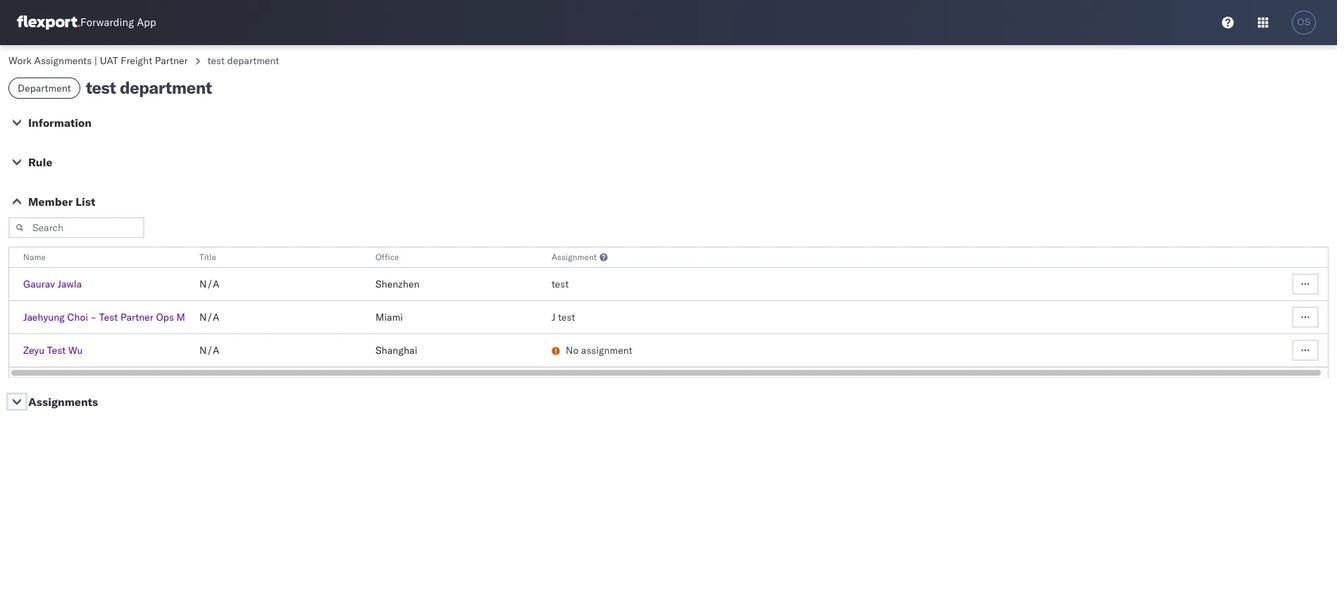 Task type: locate. For each thing, give the bounding box(es) containing it.
n/a right ops
[[199, 311, 220, 323]]

1 vertical spatial n/a
[[199, 311, 220, 323]]

2 n/a from the top
[[199, 311, 220, 323]]

wu
[[68, 344, 83, 357]]

1 vertical spatial test
[[47, 344, 66, 357]]

Search text field
[[8, 217, 144, 238]]

1 horizontal spatial department
[[227, 54, 279, 67]]

information
[[28, 116, 92, 130]]

assignments down zeyu test wu link
[[28, 395, 98, 409]]

forwarding
[[80, 16, 134, 29]]

0 vertical spatial partner
[[155, 54, 188, 67]]

freight
[[121, 54, 152, 67]]

department
[[18, 82, 71, 94]]

name
[[23, 252, 46, 262]]

test left the wu
[[47, 344, 66, 357]]

department
[[227, 54, 279, 67], [120, 77, 212, 98]]

manager
[[177, 311, 216, 323]]

n/a down manager
[[199, 344, 220, 357]]

choi
[[67, 311, 88, 323]]

0 horizontal spatial department
[[120, 77, 212, 98]]

n/a
[[199, 278, 220, 290], [199, 311, 220, 323], [199, 344, 220, 357]]

0 vertical spatial test
[[99, 311, 118, 323]]

shenzhen
[[376, 278, 420, 290]]

-
[[91, 311, 97, 323]]

test
[[99, 311, 118, 323], [47, 344, 66, 357]]

member list
[[28, 195, 95, 209]]

os button
[[1288, 6, 1321, 39]]

1 vertical spatial department
[[120, 77, 212, 98]]

n/a down title
[[199, 278, 220, 290]]

assignments
[[34, 54, 92, 67], [28, 395, 98, 409]]

0 vertical spatial test department
[[208, 54, 279, 67]]

list
[[76, 195, 95, 209]]

assignments left the |
[[34, 54, 92, 67]]

partner left ops
[[120, 311, 154, 323]]

|
[[94, 54, 97, 67]]

n/a for wu
[[199, 344, 220, 357]]

test department
[[208, 54, 279, 67], [86, 77, 212, 98]]

n/a for -
[[199, 311, 220, 323]]

0 vertical spatial n/a
[[199, 278, 220, 290]]

member
[[28, 195, 73, 209]]

shanghai
[[376, 344, 417, 357]]

0 vertical spatial assignments
[[34, 54, 92, 67]]

jaehyung choi - test partner ops manager link
[[23, 311, 216, 323]]

3 n/a from the top
[[199, 344, 220, 357]]

0 vertical spatial department
[[227, 54, 279, 67]]

1 vertical spatial partner
[[120, 311, 154, 323]]

office
[[376, 252, 399, 262]]

2 vertical spatial n/a
[[199, 344, 220, 357]]

zeyu
[[23, 344, 45, 357]]

work assignments | uat freight partner link
[[8, 54, 188, 67]]

partner
[[155, 54, 188, 67], [120, 311, 154, 323]]

1 horizontal spatial test
[[99, 311, 118, 323]]

partner right freight
[[155, 54, 188, 67]]

test
[[208, 54, 225, 67], [86, 77, 116, 98], [552, 278, 569, 290], [558, 311, 575, 323]]

j test
[[552, 311, 575, 323]]

1 vertical spatial test department
[[86, 77, 212, 98]]

test right -
[[99, 311, 118, 323]]



Task type: vqa. For each thing, say whether or not it's contained in the screenshot.
the N/A associated with Wu
yes



Task type: describe. For each thing, give the bounding box(es) containing it.
uat
[[100, 54, 118, 67]]

1 horizontal spatial partner
[[155, 54, 188, 67]]

flexport. image
[[17, 16, 80, 30]]

rule
[[28, 155, 52, 169]]

jawla
[[58, 278, 82, 290]]

zeyu test wu link
[[23, 344, 83, 357]]

zeyu test wu
[[23, 344, 83, 357]]

miami
[[376, 311, 403, 323]]

gaurav jawla link
[[23, 278, 82, 290]]

j
[[552, 311, 556, 323]]

assignment
[[581, 344, 633, 357]]

assignment
[[552, 252, 597, 262]]

0 horizontal spatial test
[[47, 344, 66, 357]]

app
[[137, 16, 156, 29]]

forwarding app link
[[17, 16, 156, 30]]

forwarding app
[[80, 16, 156, 29]]

no
[[566, 344, 579, 357]]

title
[[199, 252, 216, 262]]

gaurav jawla
[[23, 278, 82, 290]]

ops
[[156, 311, 174, 323]]

work assignments | uat freight partner
[[8, 54, 188, 67]]

no assignment
[[566, 344, 633, 357]]

gaurav
[[23, 278, 55, 290]]

1 n/a from the top
[[199, 278, 220, 290]]

work
[[8, 54, 32, 67]]

jaehyung choi - test partner ops manager
[[23, 311, 216, 323]]

os
[[1298, 17, 1311, 27]]

0 horizontal spatial partner
[[120, 311, 154, 323]]

jaehyung
[[23, 311, 65, 323]]

1 vertical spatial assignments
[[28, 395, 98, 409]]



